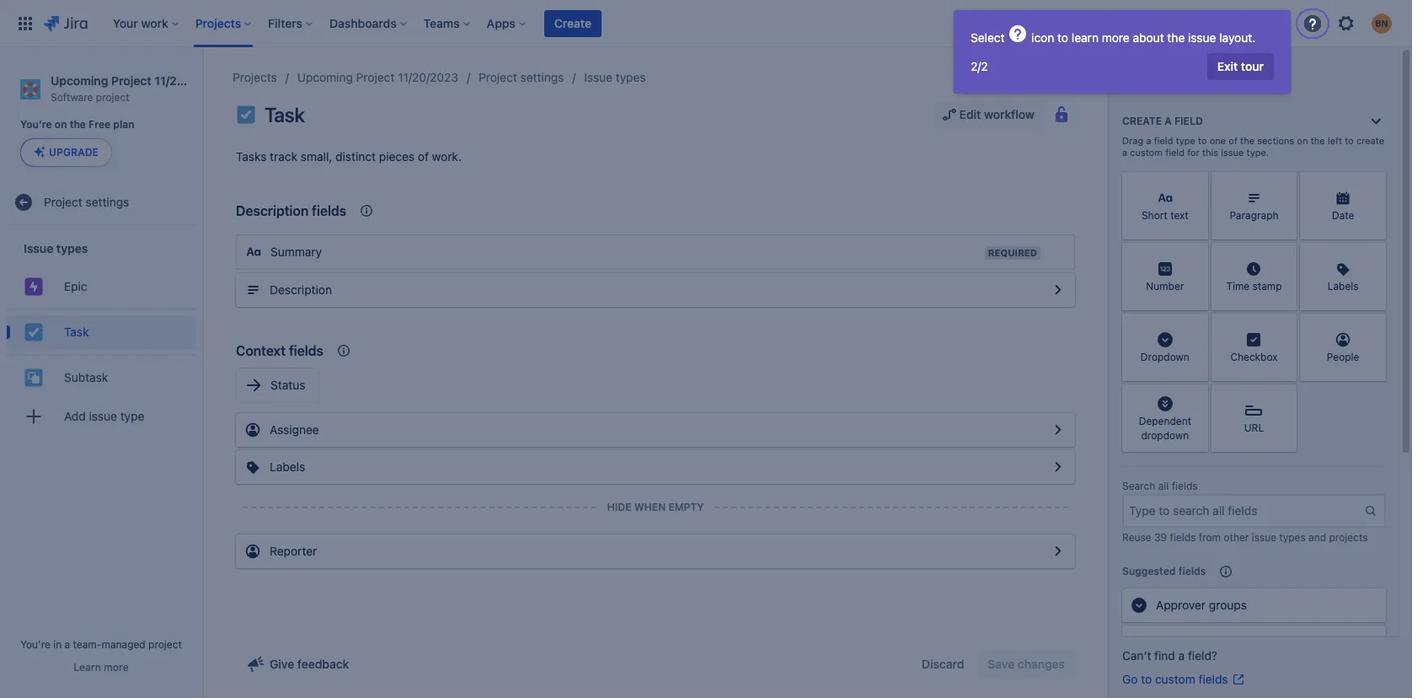 Task type: locate. For each thing, give the bounding box(es) containing it.
0 horizontal spatial project settings link
[[7, 186, 196, 219]]

0 vertical spatial open field configuration image
[[1049, 420, 1069, 440]]

task right issue type icon
[[265, 103, 305, 126]]

issue
[[1189, 30, 1217, 45], [1222, 147, 1245, 158], [89, 409, 117, 423], [1253, 531, 1277, 544]]

short text
[[1142, 209, 1189, 222]]

settings
[[521, 70, 564, 84], [86, 195, 129, 209]]

1 horizontal spatial of
[[1229, 135, 1238, 146]]

0 horizontal spatial 11/20/2023
[[155, 73, 218, 88]]

free
[[89, 118, 111, 131]]

stamp
[[1253, 280, 1283, 293]]

open field configuration image for reporter
[[1049, 541, 1069, 561]]

open field configuration image inside labels button
[[1049, 457, 1069, 477]]

0 vertical spatial labels
[[1328, 280, 1359, 293]]

1 horizontal spatial issue types
[[585, 70, 646, 84]]

1 horizontal spatial project
[[148, 638, 182, 651]]

create banner
[[0, 0, 1413, 47]]

of inside drag a field type to one of the sections on the left to create a custom field for this issue type.
[[1229, 135, 1238, 146]]

labels up people
[[1328, 280, 1359, 293]]

0 vertical spatial settings
[[521, 70, 564, 84]]

open field configuration image inside the assignee button
[[1049, 420, 1069, 440]]

task inside group
[[64, 324, 89, 339]]

exit
[[1218, 59, 1239, 73]]

issue right add
[[89, 409, 117, 423]]

11/20/2023 left 'projects' link
[[155, 73, 218, 88]]

0 horizontal spatial project settings
[[44, 195, 129, 209]]

status
[[271, 378, 306, 392]]

open field configuration image for description
[[1049, 280, 1069, 300]]

field down create a field
[[1155, 135, 1174, 146]]

create for create a field
[[1123, 115, 1163, 127]]

of
[[1229, 135, 1238, 146], [418, 149, 429, 164]]

1 horizontal spatial types
[[616, 70, 646, 84]]

dropdown
[[1142, 429, 1190, 442]]

short
[[1142, 209, 1168, 222]]

39
[[1155, 531, 1168, 544]]

0 vertical spatial project settings link
[[479, 67, 564, 88]]

on right sections
[[1298, 135, 1309, 146]]

create inside button
[[555, 16, 592, 30]]

on
[[55, 118, 67, 131], [1298, 135, 1309, 146]]

0 vertical spatial type
[[1177, 135, 1196, 146]]

open field configuration image inside reporter button
[[1049, 541, 1069, 561]]

icon
[[1032, 30, 1055, 45]]

1 horizontal spatial on
[[1298, 135, 1309, 146]]

Search field
[[1093, 10, 1261, 37]]

of right one
[[1229, 135, 1238, 146]]

learn
[[1072, 30, 1099, 45]]

you're left in in the bottom of the page
[[20, 638, 51, 651]]

1 horizontal spatial more
[[1102, 30, 1130, 45]]

1 horizontal spatial labels
[[1328, 280, 1359, 293]]

you're
[[20, 118, 52, 131], [20, 638, 51, 651]]

labels down the assignee
[[270, 459, 305, 474]]

to
[[1058, 30, 1069, 45], [1199, 135, 1208, 146], [1346, 135, 1355, 146], [1142, 672, 1153, 686]]

0 vertical spatial of
[[1229, 135, 1238, 146]]

project down primary element
[[479, 70, 517, 84]]

custom down drag
[[1131, 147, 1163, 158]]

2 horizontal spatial types
[[1280, 531, 1306, 544]]

upgrade
[[49, 146, 99, 159]]

types
[[616, 70, 646, 84], [56, 241, 88, 255], [1280, 531, 1306, 544]]

project up plan
[[96, 91, 130, 104]]

2 you're from the top
[[20, 638, 51, 651]]

issue types up "epic"
[[24, 241, 88, 255]]

0 vertical spatial issue
[[585, 70, 613, 84]]

primary element
[[10, 0, 1093, 47]]

on up upgrade button
[[55, 118, 67, 131]]

subtask link
[[7, 361, 196, 395]]

types inside group
[[56, 241, 88, 255]]

dropdown
[[1141, 351, 1190, 364]]

to up this at the top right of page
[[1199, 135, 1208, 146]]

11/20/2023 inside 'upcoming project 11/20/2023 software project'
[[155, 73, 218, 88]]

upcoming right projects
[[297, 70, 353, 84]]

select
[[971, 30, 1009, 45]]

type up the for
[[1177, 135, 1196, 146]]

add issue type
[[64, 409, 144, 423]]

field for create
[[1175, 115, 1204, 127]]

fields left more information about the suggested fields 'icon'
[[1179, 565, 1207, 577]]

type inside button
[[120, 409, 144, 423]]

0 vertical spatial on
[[55, 118, 67, 131]]

1 vertical spatial open field configuration image
[[1049, 541, 1069, 561]]

upcoming project 11/20/2023
[[297, 70, 459, 84]]

1 open field configuration image from the top
[[1049, 420, 1069, 440]]

11/20/2023 for upcoming project 11/20/2023
[[398, 70, 459, 84]]

add
[[64, 409, 86, 423]]

upcoming up software
[[51, 73, 108, 88]]

1 you're from the top
[[20, 118, 52, 131]]

0 horizontal spatial upcoming
[[51, 73, 108, 88]]

custom down can't find a field?
[[1156, 672, 1196, 686]]

create a field
[[1123, 115, 1204, 127]]

project settings down upgrade in the top of the page
[[44, 195, 129, 209]]

11/20/2023 up work. at the left top of page
[[398, 70, 459, 84]]

1 horizontal spatial project settings link
[[479, 67, 564, 88]]

description
[[236, 203, 309, 218], [270, 282, 332, 297]]

this link will be opened in a new tab image
[[1232, 673, 1246, 686]]

fields left the this link will be opened in a new tab image
[[1199, 672, 1229, 686]]

0 horizontal spatial project
[[96, 91, 130, 104]]

discard button
[[912, 651, 975, 678]]

issue down one
[[1222, 147, 1245, 158]]

left
[[1328, 135, 1343, 146]]

create for create
[[555, 16, 592, 30]]

0 vertical spatial project
[[96, 91, 130, 104]]

1 vertical spatial field
[[1155, 135, 1174, 146]]

field up the for
[[1175, 115, 1204, 127]]

tour
[[1242, 59, 1265, 73]]

settings down primary element
[[521, 70, 564, 84]]

reporter button
[[236, 534, 1076, 568]]

add issue type button
[[7, 400, 196, 434]]

1 horizontal spatial 11/20/2023
[[398, 70, 459, 84]]

jira image
[[44, 13, 87, 33], [44, 13, 87, 33]]

1 vertical spatial create
[[1123, 115, 1163, 127]]

more inside button
[[104, 661, 129, 674]]

field left the for
[[1166, 147, 1185, 158]]

1 vertical spatial task
[[64, 324, 89, 339]]

project settings link down upgrade in the top of the page
[[7, 186, 196, 219]]

description up summary in the top left of the page
[[236, 203, 309, 218]]

0 horizontal spatial issue
[[24, 241, 53, 255]]

1 vertical spatial labels
[[270, 459, 305, 474]]

open field configuration image
[[1049, 420, 1069, 440], [1049, 457, 1069, 477]]

icon to learn more about the issue layout.
[[1029, 30, 1256, 45]]

0 horizontal spatial type
[[120, 409, 144, 423]]

text
[[1171, 209, 1189, 222]]

search
[[1123, 480, 1156, 492]]

project up plan
[[111, 73, 152, 88]]

1 horizontal spatial issue
[[585, 70, 613, 84]]

0 vertical spatial you're
[[20, 118, 52, 131]]

issue up the epic link
[[24, 241, 53, 255]]

more information about the suggested fields image
[[1217, 561, 1237, 582]]

more down search image
[[1102, 30, 1130, 45]]

type down subtask link
[[120, 409, 144, 423]]

issue types down create button
[[585, 70, 646, 84]]

create up drag
[[1123, 115, 1163, 127]]

0 vertical spatial field
[[1175, 115, 1204, 127]]

0 vertical spatial more
[[1102, 30, 1130, 45]]

can't find a field?
[[1123, 648, 1218, 663]]

0 horizontal spatial task
[[64, 324, 89, 339]]

reuse 39 fields from other issue types and projects
[[1123, 531, 1369, 544]]

open field configuration image inside description button
[[1049, 280, 1069, 300]]

fields right 39
[[1171, 531, 1197, 544]]

labels
[[1328, 280, 1359, 293], [270, 459, 305, 474]]

field for drag
[[1155, 135, 1174, 146]]

1 horizontal spatial upcoming
[[297, 70, 353, 84]]

upcoming for upcoming project 11/20/2023 software project
[[51, 73, 108, 88]]

task
[[265, 103, 305, 126], [64, 324, 89, 339]]

project
[[96, 91, 130, 104], [148, 638, 182, 651]]

2 open field configuration image from the top
[[1049, 457, 1069, 477]]

project settings down primary element
[[479, 70, 564, 84]]

1 horizontal spatial project settings
[[479, 70, 564, 84]]

group
[[7, 226, 196, 444]]

task down "epic"
[[64, 324, 89, 339]]

people
[[1328, 351, 1360, 364]]

1 vertical spatial type
[[120, 409, 144, 423]]

0 vertical spatial create
[[555, 16, 592, 30]]

give feedback
[[270, 657, 349, 671]]

description inside description button
[[270, 282, 332, 297]]

issue type icon image
[[236, 105, 256, 125]]

task link
[[7, 316, 196, 349]]

required
[[989, 247, 1038, 258]]

project inside 'upcoming project 11/20/2023 software project'
[[111, 73, 152, 88]]

discard
[[922, 657, 965, 671]]

1 vertical spatial more
[[104, 661, 129, 674]]

types for group containing issue types
[[56, 241, 88, 255]]

1 vertical spatial issue types
[[24, 241, 88, 255]]

open field configuration image
[[1049, 280, 1069, 300], [1049, 541, 1069, 561]]

0 vertical spatial open field configuration image
[[1049, 280, 1069, 300]]

0 horizontal spatial labels
[[270, 459, 305, 474]]

1 horizontal spatial type
[[1177, 135, 1196, 146]]

0 horizontal spatial of
[[418, 149, 429, 164]]

1 vertical spatial you're
[[20, 638, 51, 651]]

on inside drag a field type to one of the sections on the left to create a custom field for this issue type.
[[1298, 135, 1309, 146]]

1 vertical spatial open field configuration image
[[1049, 457, 1069, 477]]

upcoming
[[297, 70, 353, 84], [51, 73, 108, 88]]

paragraph
[[1230, 209, 1279, 222]]

1 horizontal spatial create
[[1123, 115, 1163, 127]]

project up distinct
[[356, 70, 395, 84]]

0 vertical spatial custom
[[1131, 147, 1163, 158]]

1 vertical spatial description
[[270, 282, 332, 297]]

context
[[236, 343, 286, 358]]

create up issue types link
[[555, 16, 592, 30]]

2 vertical spatial types
[[1280, 531, 1306, 544]]

exit tour button
[[1208, 53, 1275, 80]]

1 vertical spatial project
[[148, 638, 182, 651]]

0 horizontal spatial create
[[555, 16, 592, 30]]

1 vertical spatial types
[[56, 241, 88, 255]]

dependent dropdown
[[1139, 415, 1192, 442]]

the
[[1168, 30, 1186, 45], [70, 118, 86, 131], [1241, 135, 1255, 146], [1312, 135, 1326, 146]]

project right managed
[[148, 638, 182, 651]]

description down summary in the top left of the page
[[270, 282, 332, 297]]

issue left layout.
[[1189, 30, 1217, 45]]

assignee button
[[236, 413, 1076, 447]]

custom
[[1131, 147, 1163, 158], [1156, 672, 1196, 686]]

create
[[1357, 135, 1385, 146]]

project inside 'upcoming project 11/20/2023 software project'
[[96, 91, 130, 104]]

issue down create button
[[585, 70, 613, 84]]

settings down upgrade in the top of the page
[[86, 195, 129, 209]]

custom inside drag a field type to one of the sections on the left to create a custom field for this issue type.
[[1131, 147, 1163, 158]]

a down drag
[[1123, 147, 1128, 158]]

other
[[1224, 531, 1250, 544]]

issue types
[[585, 70, 646, 84], [24, 241, 88, 255]]

more information about the context fields image
[[357, 201, 377, 221]]

1 vertical spatial on
[[1298, 135, 1309, 146]]

to right go
[[1142, 672, 1153, 686]]

11/20/2023
[[398, 70, 459, 84], [155, 73, 218, 88]]

suggested
[[1123, 565, 1176, 577]]

project settings
[[479, 70, 564, 84], [44, 195, 129, 209]]

0 vertical spatial types
[[616, 70, 646, 84]]

0 horizontal spatial more
[[104, 661, 129, 674]]

0 vertical spatial task
[[265, 103, 305, 126]]

more down managed
[[104, 661, 129, 674]]

fields left more information about the context fields icon
[[312, 203, 347, 218]]

upcoming for upcoming project 11/20/2023
[[297, 70, 353, 84]]

1 vertical spatial project settings
[[44, 195, 129, 209]]

team-
[[73, 638, 102, 651]]

1 open field configuration image from the top
[[1049, 280, 1069, 300]]

project
[[356, 70, 395, 84], [479, 70, 517, 84], [111, 73, 152, 88], [44, 195, 82, 209]]

of left work. at the left top of page
[[418, 149, 429, 164]]

to right 'left'
[[1346, 135, 1355, 146]]

you're up upgrade button
[[20, 118, 52, 131]]

0 horizontal spatial types
[[56, 241, 88, 255]]

0 horizontal spatial settings
[[86, 195, 129, 209]]

2 open field configuration image from the top
[[1049, 541, 1069, 561]]

0 horizontal spatial on
[[55, 118, 67, 131]]

project settings link down primary element
[[479, 67, 564, 88]]

help image
[[1009, 24, 1029, 44]]

give feedback button
[[236, 651, 359, 678]]

0 vertical spatial description
[[236, 203, 309, 218]]

you're for you're on the free plan
[[20, 118, 52, 131]]

1 horizontal spatial settings
[[521, 70, 564, 84]]

upcoming inside 'upcoming project 11/20/2023 software project'
[[51, 73, 108, 88]]



Task type: describe. For each thing, give the bounding box(es) containing it.
1 vertical spatial project settings link
[[7, 186, 196, 219]]

a right in in the bottom of the page
[[65, 638, 70, 651]]

fields right the all
[[1172, 480, 1198, 492]]

software
[[51, 91, 93, 104]]

description for description fields
[[236, 203, 309, 218]]

to right 'icon' at the right top
[[1058, 30, 1069, 45]]

managed
[[102, 638, 146, 651]]

project down upgrade button
[[44, 195, 82, 209]]

distinct
[[336, 149, 376, 164]]

track
[[270, 149, 298, 164]]

more information about the fields image
[[1170, 78, 1191, 98]]

search all fields
[[1123, 480, 1198, 492]]

edit workflow
[[960, 107, 1035, 121]]

this
[[1203, 147, 1219, 158]]

projects link
[[233, 67, 277, 88]]

fields left more information about the context fields image
[[289, 343, 324, 358]]

for
[[1188, 147, 1200, 158]]

field?
[[1189, 648, 1218, 663]]

group containing issue types
[[7, 226, 196, 444]]

layout.
[[1220, 30, 1256, 45]]

epic
[[64, 279, 87, 293]]

from
[[1199, 531, 1222, 544]]

tasks track small, distinct pieces of work.
[[236, 149, 462, 164]]

go to custom fields link
[[1123, 671, 1246, 688]]

issue inside drag a field type to one of the sections on the left to create a custom field for this issue type.
[[1222, 147, 1245, 158]]

issue right other
[[1253, 531, 1277, 544]]

go to custom fields
[[1123, 672, 1229, 686]]

add issue type image
[[24, 407, 44, 427]]

work.
[[432, 149, 462, 164]]

learn more
[[74, 661, 129, 674]]

1 vertical spatial settings
[[86, 195, 129, 209]]

checkbox
[[1231, 351, 1279, 364]]

projects
[[1330, 531, 1369, 544]]

11/20/2023 for upcoming project 11/20/2023 software project
[[155, 73, 218, 88]]

reuse
[[1123, 531, 1152, 544]]

search image
[[1099, 16, 1113, 30]]

plan
[[113, 118, 135, 131]]

Type to search all fields text field
[[1125, 496, 1365, 526]]

suggested fields
[[1123, 565, 1207, 577]]

compass button
[[1123, 625, 1387, 659]]

you're for you're in a team-managed project
[[20, 638, 51, 651]]

groups
[[1210, 598, 1248, 612]]

issue inside button
[[89, 409, 117, 423]]

edit
[[960, 107, 982, 121]]

more information about the context fields image
[[334, 341, 354, 361]]

number
[[1147, 280, 1185, 293]]

workflow
[[985, 107, 1035, 121]]

find
[[1155, 648, 1176, 663]]

small,
[[301, 149, 332, 164]]

go
[[1123, 672, 1138, 686]]

type.
[[1247, 147, 1270, 158]]

fields
[[1123, 80, 1160, 95]]

subtask
[[64, 370, 108, 384]]

give
[[270, 657, 294, 671]]

drag
[[1123, 135, 1144, 146]]

the right about
[[1168, 30, 1186, 45]]

description fields
[[236, 203, 347, 218]]

labels button
[[236, 450, 1076, 484]]

1 vertical spatial of
[[418, 149, 429, 164]]

open field configuration image for labels
[[1049, 457, 1069, 477]]

you're in a team-managed project
[[20, 638, 182, 651]]

learn more button
[[74, 661, 129, 674]]

open field configuration image for assignee
[[1049, 420, 1069, 440]]

projects
[[233, 70, 277, 84]]

context fields
[[236, 343, 324, 358]]

description button
[[236, 273, 1076, 307]]

0 vertical spatial project settings
[[479, 70, 564, 84]]

upcoming project 11/20/2023 link
[[297, 67, 459, 88]]

a down more information about the fields image
[[1165, 115, 1172, 127]]

types for issue types link
[[616, 70, 646, 84]]

the left free
[[70, 118, 86, 131]]

summary
[[271, 244, 322, 259]]

0 horizontal spatial issue types
[[24, 241, 88, 255]]

1 vertical spatial custom
[[1156, 672, 1196, 686]]

approver groups button
[[1123, 588, 1387, 622]]

one
[[1210, 135, 1227, 146]]

issue types link
[[585, 67, 646, 88]]

in
[[53, 638, 62, 651]]

approver
[[1157, 598, 1206, 612]]

can't
[[1123, 648, 1152, 663]]

labels inside button
[[270, 459, 305, 474]]

drag a field type to one of the sections on the left to create a custom field for this issue type.
[[1123, 135, 1385, 158]]

2 vertical spatial field
[[1166, 147, 1185, 158]]

compass
[[1157, 635, 1207, 649]]

1 horizontal spatial task
[[265, 103, 305, 126]]

type inside drag a field type to one of the sections on the left to create a custom field for this issue type.
[[1177, 135, 1196, 146]]

exit tour
[[1218, 59, 1265, 73]]

pieces
[[379, 149, 415, 164]]

you're on the free plan
[[20, 118, 135, 131]]

url
[[1245, 422, 1265, 435]]

0 vertical spatial issue types
[[585, 70, 646, 84]]

description for description
[[270, 282, 332, 297]]

upcoming project 11/20/2023 software project
[[51, 73, 218, 104]]

and
[[1309, 531, 1327, 544]]

1 vertical spatial issue
[[24, 241, 53, 255]]

a right "find"
[[1179, 648, 1186, 663]]

assignee
[[270, 422, 319, 437]]

epic link
[[7, 270, 196, 304]]

issue inside issue types link
[[585, 70, 613, 84]]

create button
[[544, 10, 602, 37]]

tasks
[[236, 149, 267, 164]]

task group
[[7, 309, 196, 354]]

edit workflow button
[[933, 101, 1045, 128]]

all
[[1159, 480, 1170, 492]]

a right drag
[[1147, 135, 1152, 146]]

date
[[1333, 209, 1355, 222]]

the left 'left'
[[1312, 135, 1326, 146]]

time
[[1227, 280, 1250, 293]]

the up type.
[[1241, 135, 1255, 146]]

learn
[[74, 661, 101, 674]]

dependent
[[1139, 415, 1192, 427]]

2/2
[[971, 59, 989, 73]]

approver groups
[[1157, 598, 1248, 612]]

upgrade button
[[21, 139, 111, 166]]



Task type: vqa. For each thing, say whether or not it's contained in the screenshot.
Your to the middle
no



